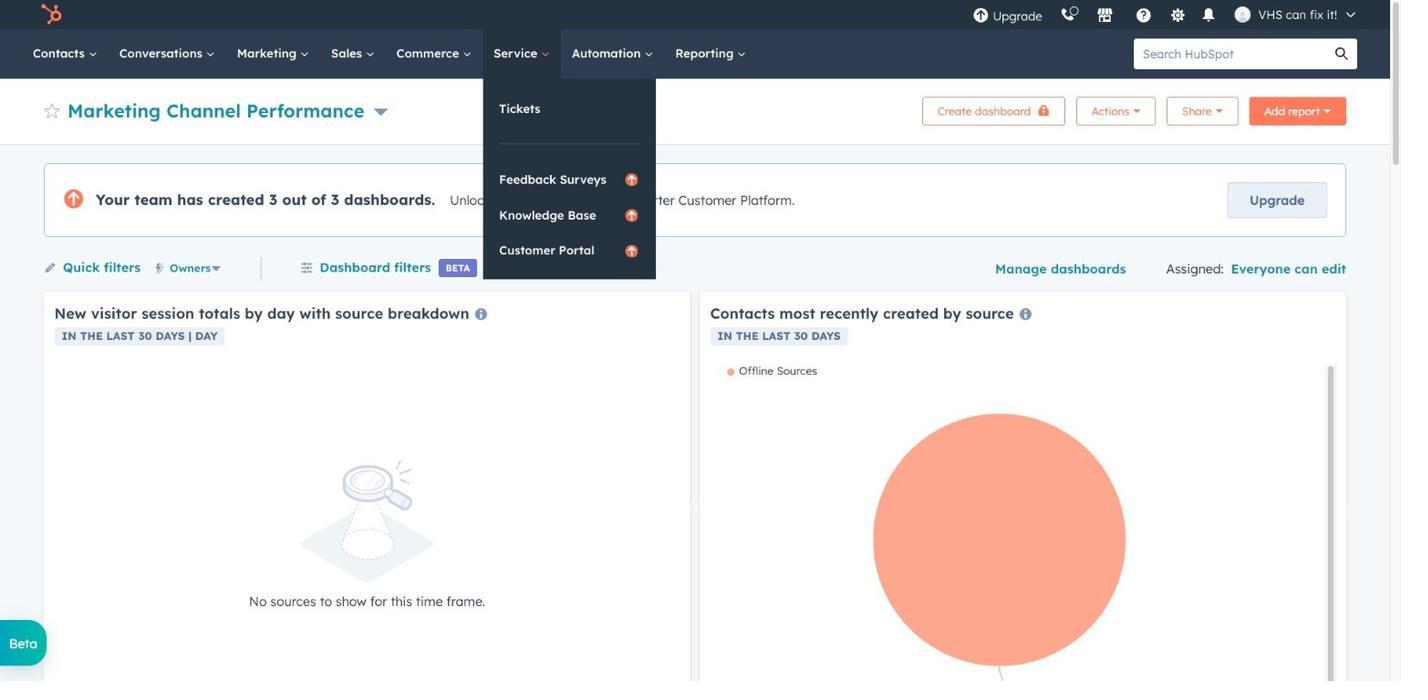 Task type: vqa. For each thing, say whether or not it's contained in the screenshot.
Google for Google link at the left of page
no



Task type: locate. For each thing, give the bounding box(es) containing it.
menu
[[964, 0, 1369, 29]]

new visitor session totals by day with source breakdown element
[[44, 292, 691, 682]]

marketplaces image
[[1098, 8, 1114, 25]]

banner
[[44, 91, 1347, 126]]

Search HubSpot search field
[[1134, 38, 1327, 69]]



Task type: describe. For each thing, give the bounding box(es) containing it.
interactive chart image
[[711, 364, 1325, 682]]

contacts most recently created by source element
[[700, 292, 1347, 682]]

automation menu
[[561, 78, 735, 173]]

jacob simon image
[[1235, 6, 1252, 23]]



